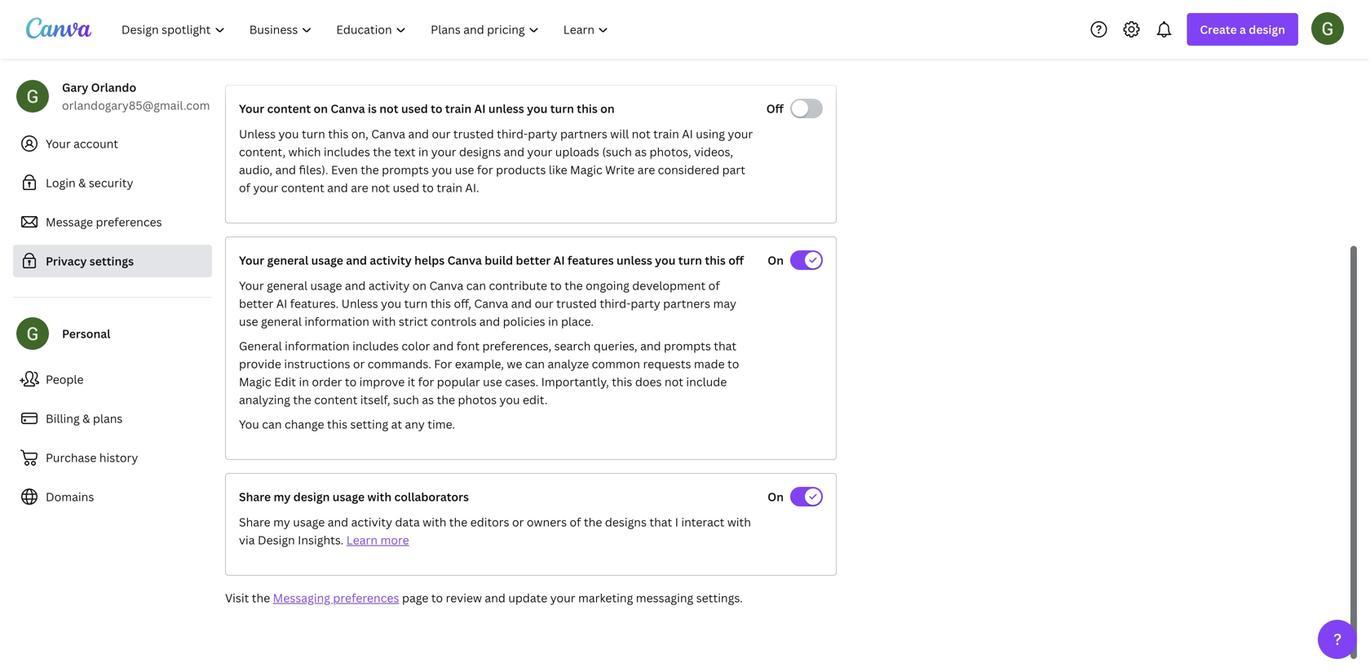 Task type: locate. For each thing, give the bounding box(es) containing it.
activity up strict
[[368, 278, 410, 293]]

party
[[528, 126, 557, 142], [631, 296, 660, 311]]

not inside general information includes color and font preferences, search queries, and prompts that provide instructions or commands. for example, we can analyze common requests made to magic edit in order to improve it for popular use cases. importantly, this does not include analyzing the content itself, such as the photos you edit.
[[665, 374, 683, 389]]

domains link
[[13, 480, 212, 513]]

includes up commands.
[[352, 338, 399, 354]]

domains
[[46, 489, 94, 504]]

canva left is
[[331, 101, 365, 116]]

0 vertical spatial that
[[714, 338, 737, 354]]

of inside unless you turn this on, canva and our trusted third-party partners will not train ai using your content, which includes the text in your designs and your uploads (such as photos, videos, audio, and files). even the prompts you use for products like magic write are considered part of your content and are not used to train ai.
[[239, 180, 250, 195]]

1 my from the top
[[274, 489, 291, 504]]

itself,
[[360, 392, 390, 407]]

your right text
[[431, 144, 456, 159]]

with
[[372, 314, 396, 329], [367, 489, 392, 504], [423, 514, 446, 530], [727, 514, 751, 530]]

preferences,
[[482, 338, 551, 354]]

preferences down login & security link
[[96, 214, 162, 230]]

you can change this setting at any time.
[[239, 416, 455, 432]]

turn up the which
[[302, 126, 325, 142]]

or up improve
[[353, 356, 365, 371]]

1 vertical spatial train
[[653, 126, 679, 142]]

on,
[[351, 126, 368, 142]]

activity for on
[[368, 278, 410, 293]]

1 vertical spatial on
[[768, 489, 784, 504]]

you up development
[[655, 252, 676, 268]]

& for billing
[[82, 411, 90, 426]]

designs left the i
[[605, 514, 647, 530]]

used down text
[[393, 180, 419, 195]]

better
[[516, 252, 551, 268], [239, 296, 273, 311]]

content down order
[[314, 392, 358, 407]]

in right edit
[[299, 374, 309, 389]]

0 horizontal spatial unless
[[239, 126, 276, 142]]

share for share my design usage with collaborators
[[239, 489, 271, 504]]

can right you
[[262, 416, 282, 432]]

change
[[285, 416, 324, 432]]

not right will
[[632, 126, 651, 142]]

off
[[728, 252, 744, 268]]

trusted inside your general usage and activity on canva can contribute to the ongoing development of better ai features. unless you turn this off, canva and our trusted third-party partners may use general information with strict controls and policies in place.
[[556, 296, 597, 311]]

content down files).
[[281, 180, 324, 195]]

unless
[[488, 101, 524, 116], [617, 252, 652, 268]]

1 vertical spatial our
[[535, 296, 553, 311]]

the right visit
[[252, 590, 270, 606]]

magic down uploads
[[570, 162, 603, 177]]

2 vertical spatial use
[[483, 374, 502, 389]]

prompts down text
[[382, 162, 429, 177]]

(such
[[602, 144, 632, 159]]

with inside your general usage and activity on canva can contribute to the ongoing development of better ai features. unless you turn this off, canva and our trusted third-party partners may use general information with strict controls and policies in place.
[[372, 314, 396, 329]]

0 horizontal spatial magic
[[239, 374, 271, 389]]

1 vertical spatial for
[[418, 374, 434, 389]]

1 horizontal spatial unless
[[341, 296, 378, 311]]

that left the i
[[650, 514, 672, 530]]

0 horizontal spatial our
[[432, 126, 451, 142]]

example,
[[455, 356, 504, 371]]

design inside dropdown button
[[1249, 22, 1285, 37]]

audio,
[[239, 162, 273, 177]]

create a design
[[1200, 22, 1285, 37]]

use inside unless you turn this on, canva and our trusted third-party partners will not train ai using your content, which includes the text in your designs and your uploads (such as photos, videos, audio, and files). even the prompts you use for products like magic write are considered part of your content and are not used to train ai.
[[455, 162, 474, 177]]

are right write
[[638, 162, 655, 177]]

train left ai.
[[437, 180, 462, 195]]

1 vertical spatial content
[[281, 180, 324, 195]]

1 vertical spatial are
[[351, 180, 368, 195]]

0 vertical spatial are
[[638, 162, 655, 177]]

information
[[305, 314, 369, 329], [285, 338, 350, 354]]

designs inside the share my usage and activity data with the editors or owners of the designs that i interact with via design insights.
[[605, 514, 647, 530]]

2 horizontal spatial of
[[708, 278, 720, 293]]

as right such
[[422, 392, 434, 407]]

& inside login & security link
[[78, 175, 86, 190]]

share
[[239, 489, 271, 504], [239, 514, 271, 530]]

you inside your general usage and activity on canva can contribute to the ongoing development of better ai features. unless you turn this off, canva and our trusted third-party partners may use general information with strict controls and policies in place.
[[381, 296, 401, 311]]

0 vertical spatial prompts
[[382, 162, 429, 177]]

ai left using at top
[[682, 126, 693, 142]]

people link
[[13, 363, 212, 396]]

turn up development
[[678, 252, 702, 268]]

0 vertical spatial includes
[[324, 144, 370, 159]]

search
[[554, 338, 591, 354]]

1 horizontal spatial trusted
[[556, 296, 597, 311]]

and
[[408, 126, 429, 142], [504, 144, 524, 159], [275, 162, 296, 177], [327, 180, 348, 195], [346, 252, 367, 268], [345, 278, 366, 293], [511, 296, 532, 311], [479, 314, 500, 329], [433, 338, 454, 354], [640, 338, 661, 354], [328, 514, 348, 530], [485, 590, 506, 606]]

my for usage
[[273, 514, 290, 530]]

0 vertical spatial as
[[635, 144, 647, 159]]

& left plans
[[82, 411, 90, 426]]

turn up strict
[[404, 296, 428, 311]]

magic down provide
[[239, 374, 271, 389]]

you inside general information includes color and font preferences, search queries, and prompts that provide instructions or commands. for example, we can analyze common requests made to magic edit in order to improve it for popular use cases. importantly, this does not include analyzing the content itself, such as the photos you edit.
[[500, 392, 520, 407]]

design
[[258, 532, 295, 548]]

0 horizontal spatial unless
[[488, 101, 524, 116]]

of right owners
[[570, 514, 581, 530]]

purchase history link
[[13, 441, 212, 474]]

1 horizontal spatial or
[[512, 514, 524, 530]]

ai inside your general usage and activity on canva can contribute to the ongoing development of better ai features. unless you turn this off, canva and our trusted third-party partners may use general information with strict controls and policies in place.
[[276, 296, 287, 311]]

1 vertical spatial or
[[512, 514, 524, 530]]

1 share from the top
[[239, 489, 271, 504]]

orlando
[[91, 80, 136, 95]]

1 horizontal spatial prompts
[[664, 338, 711, 354]]

0 horizontal spatial designs
[[459, 144, 501, 159]]

or
[[353, 356, 365, 371], [512, 514, 524, 530]]

1 horizontal spatial on
[[412, 278, 427, 293]]

1 vertical spatial prompts
[[664, 338, 711, 354]]

our down your content on canva is not used to train ai unless you turn this on
[[432, 126, 451, 142]]

of down audio, in the left top of the page
[[239, 180, 250, 195]]

party inside unless you turn this on, canva and our trusted third-party partners will not train ai using your content, which includes the text in your designs and your uploads (such as photos, videos, audio, and files). even the prompts you use for products like magic write are considered part of your content and are not used to train ai.
[[528, 126, 557, 142]]

1 horizontal spatial our
[[535, 296, 553, 311]]

with left strict
[[372, 314, 396, 329]]

2 vertical spatial activity
[[351, 514, 392, 530]]

1 vertical spatial magic
[[239, 374, 271, 389]]

0 vertical spatial party
[[528, 126, 557, 142]]

order
[[312, 374, 342, 389]]

include
[[686, 374, 727, 389]]

unless right features.
[[341, 296, 378, 311]]

0 vertical spatial or
[[353, 356, 365, 371]]

for right the it
[[418, 374, 434, 389]]

not down requests
[[665, 374, 683, 389]]

you down cases.
[[500, 392, 520, 407]]

1 vertical spatial that
[[650, 514, 672, 530]]

use
[[455, 162, 474, 177], [239, 314, 258, 329], [483, 374, 502, 389]]

0 vertical spatial use
[[455, 162, 474, 177]]

activity inside your general usage and activity on canva can contribute to the ongoing development of better ai features. unless you turn this off, canva and our trusted third-party partners may use general information with strict controls and policies in place.
[[368, 278, 410, 293]]

can inside general information includes color and font preferences, search queries, and prompts that provide instructions or commands. for example, we can analyze common requests made to magic edit in order to improve it for popular use cases. importantly, this does not include analyzing the content itself, such as the photos you edit.
[[525, 356, 545, 371]]

your account
[[46, 136, 118, 151]]

or right editors
[[512, 514, 524, 530]]

even
[[331, 162, 358, 177]]

activity for data
[[351, 514, 392, 530]]

0 vertical spatial my
[[274, 489, 291, 504]]

1 horizontal spatial as
[[635, 144, 647, 159]]

font
[[457, 338, 480, 354]]

1 horizontal spatial preferences
[[333, 590, 399, 606]]

third- up products
[[497, 126, 528, 142]]

partners up uploads
[[560, 126, 607, 142]]

partners inside your general usage and activity on canva can contribute to the ongoing development of better ai features. unless you turn this off, canva and our trusted third-party partners may use general information with strict controls and policies in place.
[[663, 296, 710, 311]]

for up ai.
[[477, 162, 493, 177]]

1 horizontal spatial are
[[638, 162, 655, 177]]

0 vertical spatial on
[[768, 252, 784, 268]]

1 vertical spatial design
[[293, 489, 330, 504]]

unless up unless you turn this on, canva and our trusted third-party partners will not train ai using your content, which includes the text in your designs and your uploads (such as photos, videos, audio, and files). even the prompts you use for products like magic write are considered part of your content and are not used to train ai.
[[488, 101, 524, 116]]

with down collaborators at the left of page
[[423, 514, 446, 530]]

better up general at the left bottom of the page
[[239, 296, 273, 311]]

design up insights.
[[293, 489, 330, 504]]

design for a
[[1249, 22, 1285, 37]]

your
[[728, 126, 753, 142], [431, 144, 456, 159], [527, 144, 552, 159], [253, 180, 278, 195], [550, 590, 575, 606]]

build
[[485, 252, 513, 268]]

prompts inside unless you turn this on, canva and our trusted third-party partners will not train ai using your content, which includes the text in your designs and your uploads (such as photos, videos, audio, and files). even the prompts you use for products like magic write are considered part of your content and are not used to train ai.
[[382, 162, 429, 177]]

message preferences link
[[13, 206, 212, 238]]

2 my from the top
[[273, 514, 290, 530]]

1 vertical spatial party
[[631, 296, 660, 311]]

0 horizontal spatial third-
[[497, 126, 528, 142]]

are down even at the top left of page
[[351, 180, 368, 195]]

message preferences
[[46, 214, 162, 230]]

that up made
[[714, 338, 737, 354]]

2 horizontal spatial on
[[600, 101, 615, 116]]

1 vertical spatial can
[[525, 356, 545, 371]]

to right order
[[345, 374, 357, 389]]

2 horizontal spatial use
[[483, 374, 502, 389]]

partners
[[560, 126, 607, 142], [663, 296, 710, 311]]

you up products
[[527, 101, 548, 116]]

used
[[401, 101, 428, 116], [393, 180, 419, 195]]

canva up text
[[371, 126, 405, 142]]

this
[[577, 101, 598, 116], [328, 126, 349, 142], [705, 252, 726, 268], [431, 296, 451, 311], [612, 374, 632, 389], [327, 416, 348, 432]]

better inside your general usage and activity on canva can contribute to the ongoing development of better ai features. unless you turn this off, canva and our trusted third-party partners may use general information with strict controls and policies in place.
[[239, 296, 273, 311]]

0 horizontal spatial for
[[418, 374, 434, 389]]

& for login
[[78, 175, 86, 190]]

ai inside unless you turn this on, canva and our trusted third-party partners will not train ai using your content, which includes the text in your designs and your uploads (such as photos, videos, audio, and files). even the prompts you use for products like magic write are considered part of your content and are not used to train ai.
[[682, 126, 693, 142]]

visit the messaging preferences page to review and update your marketing messaging settings.
[[225, 590, 743, 606]]

you up strict
[[381, 296, 401, 311]]

common
[[592, 356, 640, 371]]

design right 'a'
[[1249, 22, 1285, 37]]

usage inside the share my usage and activity data with the editors or owners of the designs that i interact with via design insights.
[[293, 514, 325, 530]]

off
[[766, 101, 784, 116]]

with up 'learn more'
[[367, 489, 392, 504]]

preferences left page
[[333, 590, 399, 606]]

you
[[527, 101, 548, 116], [279, 126, 299, 142], [432, 162, 452, 177], [655, 252, 676, 268], [381, 296, 401, 311], [500, 392, 520, 407]]

1 horizontal spatial magic
[[570, 162, 603, 177]]

you
[[239, 416, 259, 432]]

ai.
[[465, 180, 479, 195]]

0 vertical spatial third-
[[497, 126, 528, 142]]

0 vertical spatial train
[[445, 101, 472, 116]]

gary orlando image
[[1311, 12, 1344, 45]]

unless up content,
[[239, 126, 276, 142]]

ai up unless you turn this on, canva and our trusted third-party partners will not train ai using your content, which includes the text in your designs and your uploads (such as photos, videos, audio, and files). even the prompts you use for products like magic write are considered part of your content and are not used to train ai.
[[474, 101, 486, 116]]

activity inside the share my usage and activity data with the editors or owners of the designs that i interact with via design insights.
[[351, 514, 392, 530]]

magic inside general information includes color and font preferences, search queries, and prompts that provide instructions or commands. for example, we can analyze common requests made to magic edit in order to improve it for popular use cases. importantly, this does not include analyzing the content itself, such as the photos you edit.
[[239, 374, 271, 389]]

on up will
[[600, 101, 615, 116]]

use up general at the left bottom of the page
[[239, 314, 258, 329]]

to left ai.
[[422, 180, 434, 195]]

and inside the share my usage and activity data with the editors or owners of the designs that i interact with via design insights.
[[328, 514, 348, 530]]

third- down 'ongoing'
[[600, 296, 631, 311]]

1 on from the top
[[768, 252, 784, 268]]

ai left features.
[[276, 296, 287, 311]]

1 horizontal spatial partners
[[663, 296, 710, 311]]

includes up even at the top left of page
[[324, 144, 370, 159]]

0 horizontal spatial or
[[353, 356, 365, 371]]

this left on,
[[328, 126, 349, 142]]

2 horizontal spatial can
[[525, 356, 545, 371]]

0 vertical spatial partners
[[560, 126, 607, 142]]

share my usage and activity data with the editors or owners of the designs that i interact with via design insights.
[[239, 514, 751, 548]]

content up the which
[[267, 101, 311, 116]]

more
[[380, 532, 409, 548]]

0 vertical spatial content
[[267, 101, 311, 116]]

for inside general information includes color and font preferences, search queries, and prompts that provide instructions or commands. for example, we can analyze common requests made to magic edit in order to improve it for popular use cases. importantly, this does not include analyzing the content itself, such as the photos you edit.
[[418, 374, 434, 389]]

1 vertical spatial of
[[708, 278, 720, 293]]

our
[[432, 126, 451, 142], [535, 296, 553, 311]]

on
[[314, 101, 328, 116], [600, 101, 615, 116], [412, 278, 427, 293]]

1 horizontal spatial design
[[1249, 22, 1285, 37]]

prompts up requests
[[664, 338, 711, 354]]

for
[[477, 162, 493, 177], [418, 374, 434, 389]]

0 horizontal spatial can
[[262, 416, 282, 432]]

controls
[[431, 314, 477, 329]]

0 horizontal spatial of
[[239, 180, 250, 195]]

the right even at the top left of page
[[361, 162, 379, 177]]

with right interact
[[727, 514, 751, 530]]

2 vertical spatial in
[[299, 374, 309, 389]]

prompts inside general information includes color and font preferences, search queries, and prompts that provide instructions or commands. for example, we can analyze common requests made to magic edit in order to improve it for popular use cases. importantly, this does not include analyzing the content itself, such as the photos you edit.
[[664, 338, 711, 354]]

usage inside your general usage and activity on canva can contribute to the ongoing development of better ai features. unless you turn this off, canva and our trusted third-party partners may use general information with strict controls and policies in place.
[[310, 278, 342, 293]]

train
[[445, 101, 472, 116], [653, 126, 679, 142], [437, 180, 462, 195]]

general
[[239, 338, 282, 354]]

in right text
[[418, 144, 428, 159]]

can inside your general usage and activity on canva can contribute to the ongoing development of better ai features. unless you turn this off, canva and our trusted third-party partners may use general information with strict controls and policies in place.
[[466, 278, 486, 293]]

0 vertical spatial design
[[1249, 22, 1285, 37]]

activity up 'learn more'
[[351, 514, 392, 530]]

messaging
[[273, 590, 330, 606]]

in inside unless you turn this on, canva and our trusted third-party partners will not train ai using your content, which includes the text in your designs and your uploads (such as photos, videos, audio, and files). even the prompts you use for products like magic write are considered part of your content and are not used to train ai.
[[418, 144, 428, 159]]

1 horizontal spatial in
[[418, 144, 428, 159]]

ai
[[474, 101, 486, 116], [682, 126, 693, 142], [553, 252, 565, 268], [276, 296, 287, 311]]

0 horizontal spatial on
[[314, 101, 328, 116]]

1 horizontal spatial designs
[[605, 514, 647, 530]]

0 vertical spatial unless
[[239, 126, 276, 142]]

in left place.
[[548, 314, 558, 329]]

1 vertical spatial third-
[[600, 296, 631, 311]]

usage for helps
[[311, 252, 343, 268]]

share for share my usage and activity data with the editors or owners of the designs that i interact with via design insights.
[[239, 514, 271, 530]]

1 horizontal spatial that
[[714, 338, 737, 354]]

on down helps
[[412, 278, 427, 293]]

this inside general information includes color and font preferences, search queries, and prompts that provide instructions or commands. for example, we can analyze common requests made to magic edit in order to improve it for popular use cases. importantly, this does not include analyzing the content itself, such as the photos you edit.
[[612, 374, 632, 389]]

2 vertical spatial of
[[570, 514, 581, 530]]

this down common at the bottom of page
[[612, 374, 632, 389]]

& right login
[[78, 175, 86, 190]]

use up ai.
[[455, 162, 474, 177]]

1 horizontal spatial third-
[[600, 296, 631, 311]]

0 horizontal spatial are
[[351, 180, 368, 195]]

party up uploads
[[528, 126, 557, 142]]

privacy settings link
[[13, 245, 212, 277]]

0 vertical spatial share
[[239, 489, 271, 504]]

on for share my design usage with collaborators
[[768, 489, 784, 504]]

includes inside unless you turn this on, canva and our trusted third-party partners will not train ai using your content, which includes the text in your designs and your uploads (such as photos, videos, audio, and files). even the prompts you use for products like magic write are considered part of your content and are not used to train ai.
[[324, 144, 370, 159]]

1 vertical spatial my
[[273, 514, 290, 530]]

in
[[418, 144, 428, 159], [548, 314, 558, 329], [299, 374, 309, 389]]

0 horizontal spatial better
[[239, 296, 273, 311]]

third- inside unless you turn this on, canva and our trusted third-party partners will not train ai using your content, which includes the text in your designs and your uploads (such as photos, videos, audio, and files). even the prompts you use for products like magic write are considered part of your content and are not used to train ai.
[[497, 126, 528, 142]]

2 horizontal spatial in
[[548, 314, 558, 329]]

our inside unless you turn this on, canva and our trusted third-party partners will not train ai using your content, which includes the text in your designs and your uploads (such as photos, videos, audio, and files). even the prompts you use for products like magic write are considered part of your content and are not used to train ai.
[[432, 126, 451, 142]]

0 horizontal spatial trusted
[[453, 126, 494, 142]]

unless inside your general usage and activity on canva can contribute to the ongoing development of better ai features. unless you turn this off, canva and our trusted third-party partners may use general information with strict controls and policies in place.
[[341, 296, 378, 311]]

requests
[[643, 356, 691, 371]]

better up contribute at the left top of the page
[[516, 252, 551, 268]]

1 vertical spatial share
[[239, 514, 271, 530]]

to right contribute at the left top of the page
[[550, 278, 562, 293]]

0 vertical spatial trusted
[[453, 126, 494, 142]]

1 vertical spatial use
[[239, 314, 258, 329]]

0 horizontal spatial as
[[422, 392, 434, 407]]

0 horizontal spatial partners
[[560, 126, 607, 142]]

information down features.
[[305, 314, 369, 329]]

information inside general information includes color and font preferences, search queries, and prompts that provide instructions or commands. for example, we can analyze common requests made to magic edit in order to improve it for popular use cases. importantly, this does not include analyzing the content itself, such as the photos you edit.
[[285, 338, 350, 354]]

your account link
[[13, 127, 212, 160]]

0 horizontal spatial that
[[650, 514, 672, 530]]

to right is
[[431, 101, 443, 116]]

1 vertical spatial &
[[82, 411, 90, 426]]

activity left helps
[[370, 252, 412, 268]]

usage
[[311, 252, 343, 268], [310, 278, 342, 293], [333, 489, 365, 504], [293, 514, 325, 530]]

0 vertical spatial general
[[267, 252, 308, 268]]

1 horizontal spatial use
[[455, 162, 474, 177]]

0 vertical spatial designs
[[459, 144, 501, 159]]

your up like
[[527, 144, 552, 159]]

1 vertical spatial used
[[393, 180, 419, 195]]

1 vertical spatial preferences
[[333, 590, 399, 606]]

your inside your general usage and activity on canva can contribute to the ongoing development of better ai features. unless you turn this off, canva and our trusted third-party partners may use general information with strict controls and policies in place.
[[239, 278, 264, 293]]

my inside the share my usage and activity data with the editors or owners of the designs that i interact with via design insights.
[[273, 514, 290, 530]]

this inside unless you turn this on, canva and our trusted third-party partners will not train ai using your content, which includes the text in your designs and your uploads (such as photos, videos, audio, and files). even the prompts you use for products like magic write are considered part of your content and are not used to train ai.
[[328, 126, 349, 142]]

third-
[[497, 126, 528, 142], [600, 296, 631, 311]]

1 horizontal spatial for
[[477, 162, 493, 177]]

use down example,
[[483, 374, 502, 389]]

unless
[[239, 126, 276, 142], [341, 296, 378, 311]]

1 vertical spatial unless
[[617, 252, 652, 268]]

the inside your general usage and activity on canva can contribute to the ongoing development of better ai features. unless you turn this off, canva and our trusted third-party partners may use general information with strict controls and policies in place.
[[565, 278, 583, 293]]

prompts
[[382, 162, 429, 177], [664, 338, 711, 354]]

0 vertical spatial information
[[305, 314, 369, 329]]

partners down development
[[663, 296, 710, 311]]

of up may
[[708, 278, 720, 293]]

1 vertical spatial trusted
[[556, 296, 597, 311]]

1 vertical spatial better
[[239, 296, 273, 311]]

billing & plans link
[[13, 402, 212, 435]]

0 horizontal spatial use
[[239, 314, 258, 329]]

designs inside unless you turn this on, canva and our trusted third-party partners will not train ai using your content, which includes the text in your designs and your uploads (such as photos, videos, audio, and files). even the prompts you use for products like magic write are considered part of your content and are not used to train ai.
[[459, 144, 501, 159]]

0 vertical spatial activity
[[370, 252, 412, 268]]

1 vertical spatial information
[[285, 338, 350, 354]]

1 vertical spatial as
[[422, 392, 434, 407]]

0 horizontal spatial party
[[528, 126, 557, 142]]

general
[[267, 252, 308, 268], [267, 278, 308, 293], [261, 314, 302, 329]]

to right page
[[431, 590, 443, 606]]

login & security
[[46, 175, 133, 190]]

share inside the share my usage and activity data with the editors or owners of the designs that i interact with via design insights.
[[239, 514, 271, 530]]

of inside the share my usage and activity data with the editors or owners of the designs that i interact with via design insights.
[[570, 514, 581, 530]]

off,
[[454, 296, 471, 311]]

0 horizontal spatial prompts
[[382, 162, 429, 177]]

train up unless you turn this on, canva and our trusted third-party partners will not train ai using your content, which includes the text in your designs and your uploads (such as photos, videos, audio, and files). even the prompts you use for products like magic write are considered part of your content and are not used to train ai.
[[445, 101, 472, 116]]

content inside unless you turn this on, canva and our trusted third-party partners will not train ai using your content, which includes the text in your designs and your uploads (such as photos, videos, audio, and files). even the prompts you use for products like magic write are considered part of your content and are not used to train ai.
[[281, 180, 324, 195]]

files).
[[299, 162, 328, 177]]

top level navigation element
[[111, 13, 623, 46]]

policies
[[503, 314, 545, 329]]

0 vertical spatial our
[[432, 126, 451, 142]]

this left the setting on the bottom left of page
[[327, 416, 348, 432]]

2 share from the top
[[239, 514, 271, 530]]

the
[[373, 144, 391, 159], [361, 162, 379, 177], [565, 278, 583, 293], [293, 392, 311, 407], [437, 392, 455, 407], [449, 514, 468, 530], [584, 514, 602, 530], [252, 590, 270, 606]]

2 on from the top
[[768, 489, 784, 504]]

0 vertical spatial &
[[78, 175, 86, 190]]

& inside billing & plans link
[[82, 411, 90, 426]]

the down features
[[565, 278, 583, 293]]



Task type: describe. For each thing, give the bounding box(es) containing it.
trusted inside unless you turn this on, canva and our trusted third-party partners will not train ai using your content, which includes the text in your designs and your uploads (such as photos, videos, audio, and files). even the prompts you use for products like magic write are considered part of your content and are not used to train ai.
[[453, 126, 494, 142]]

your right using at top
[[728, 126, 753, 142]]

your down audio, in the left top of the page
[[253, 180, 278, 195]]

ai left features
[[553, 252, 565, 268]]

text
[[394, 144, 416, 159]]

time.
[[428, 416, 455, 432]]

contribute
[[489, 278, 547, 293]]

this inside your general usage and activity on canva can contribute to the ongoing development of better ai features. unless you turn this off, canva and our trusted third-party partners may use general information with strict controls and policies in place.
[[431, 296, 451, 311]]

considered
[[658, 162, 719, 177]]

people
[[46, 371, 84, 387]]

ongoing
[[586, 278, 630, 293]]

magic inside unless you turn this on, canva and our trusted third-party partners will not train ai using your content, which includes the text in your designs and your uploads (such as photos, videos, audio, and files). even the prompts you use for products like magic write are considered part of your content and are not used to train ai.
[[570, 162, 603, 177]]

the right owners
[[584, 514, 602, 530]]

0 vertical spatial unless
[[488, 101, 524, 116]]

via
[[239, 532, 255, 548]]

videos,
[[694, 144, 733, 159]]

may
[[713, 296, 736, 311]]

instructions
[[284, 356, 350, 371]]

general for your general usage and activity helps canva build better ai features unless you turn this off
[[267, 252, 308, 268]]

photos,
[[650, 144, 691, 159]]

general information includes color and font preferences, search queries, and prompts that provide instructions or commands. for example, we can analyze common requests made to magic edit in order to improve it for popular use cases. importantly, this does not include analyzing the content itself, such as the photos you edit.
[[239, 338, 739, 407]]

will
[[610, 126, 629, 142]]

this up uploads
[[577, 101, 598, 116]]

edit
[[274, 374, 296, 389]]

visit
[[225, 590, 249, 606]]

design for my
[[293, 489, 330, 504]]

we
[[507, 356, 522, 371]]

your general usage and activity helps canva build better ai features unless you turn this off
[[239, 252, 744, 268]]

content inside general information includes color and font preferences, search queries, and prompts that provide instructions or commands. for example, we can analyze common requests made to magic edit in order to improve it for popular use cases. importantly, this does not include analyzing the content itself, such as the photos you edit.
[[314, 392, 358, 407]]

1 horizontal spatial unless
[[617, 252, 652, 268]]

queries,
[[594, 338, 637, 354]]

canva up the off,
[[429, 278, 464, 293]]

use inside general information includes color and font preferences, search queries, and prompts that provide instructions or commands. for example, we can analyze common requests made to magic edit in order to improve it for popular use cases. importantly, this does not include analyzing the content itself, such as the photos you edit.
[[483, 374, 502, 389]]

privacy settings
[[46, 253, 134, 269]]

activity for helps
[[370, 252, 412, 268]]

your content on canva is not used to train ai unless you turn this on
[[239, 101, 615, 116]]

made
[[694, 356, 725, 371]]

gary
[[62, 80, 88, 95]]

like
[[549, 162, 567, 177]]

this left off
[[705, 252, 726, 268]]

to inside your general usage and activity on canva can contribute to the ongoing development of better ai features. unless you turn this off, canva and our trusted third-party partners may use general information with strict controls and policies in place.
[[550, 278, 562, 293]]

information inside your general usage and activity on canva can contribute to the ongoing development of better ai features. unless you turn this off, canva and our trusted third-party partners may use general information with strict controls and policies in place.
[[305, 314, 369, 329]]

my for design
[[274, 489, 291, 504]]

or inside the share my usage and activity data with the editors or owners of the designs that i interact with via design insights.
[[512, 514, 524, 530]]

your for your general usage and activity on canva can contribute to the ongoing development of better ai features. unless you turn this off, canva and our trusted third-party partners may use general information with strict controls and policies in place.
[[239, 278, 264, 293]]

products
[[496, 162, 546, 177]]

your for your general usage and activity helps canva build better ai features unless you turn this off
[[239, 252, 264, 268]]

not down is
[[371, 180, 390, 195]]

settings.
[[696, 590, 743, 606]]

the left text
[[373, 144, 391, 159]]

the down "popular"
[[437, 392, 455, 407]]

canva left build at left
[[447, 252, 482, 268]]

that inside the share my usage and activity data with the editors or owners of the designs that i interact with via design insights.
[[650, 514, 672, 530]]

such
[[393, 392, 419, 407]]

0 vertical spatial preferences
[[96, 214, 162, 230]]

features
[[568, 252, 614, 268]]

turn up uploads
[[550, 101, 574, 116]]

turn inside your general usage and activity on canva can contribute to the ongoing development of better ai features. unless you turn this off, canva and our trusted third-party partners may use general information with strict controls and policies in place.
[[404, 296, 428, 311]]

usage for on
[[310, 278, 342, 293]]

provide
[[239, 356, 281, 371]]

using
[[696, 126, 725, 142]]

learn more
[[346, 532, 409, 548]]

as inside unless you turn this on, canva and our trusted third-party partners will not train ai using your content, which includes the text in your designs and your uploads (such as photos, videos, audio, and files). even the prompts you use for products like magic write are considered part of your content and are not used to train ai.
[[635, 144, 647, 159]]

use inside your general usage and activity on canva can contribute to the ongoing development of better ai features. unless you turn this off, canva and our trusted third-party partners may use general information with strict controls and policies in place.
[[239, 314, 258, 329]]

not right is
[[379, 101, 398, 116]]

on for your general usage and activity helps canva build better ai features unless you turn this off
[[768, 252, 784, 268]]

page
[[402, 590, 428, 606]]

your right the update on the left of page
[[550, 590, 575, 606]]

billing & plans
[[46, 411, 123, 426]]

privacy
[[46, 253, 87, 269]]

place.
[[561, 314, 594, 329]]

uploads
[[555, 144, 599, 159]]

billing
[[46, 411, 80, 426]]

plans
[[93, 411, 123, 426]]

party inside your general usage and activity on canva can contribute to the ongoing development of better ai features. unless you turn this off, canva and our trusted third-party partners may use general information with strict controls and policies in place.
[[631, 296, 660, 311]]

any
[[405, 416, 425, 432]]

that inside general information includes color and font preferences, search queries, and prompts that provide instructions or commands. for example, we can analyze common requests made to magic edit in order to improve it for popular use cases. importantly, this does not include analyzing the content itself, such as the photos you edit.
[[714, 338, 737, 354]]

it
[[408, 374, 415, 389]]

learn
[[346, 532, 378, 548]]

orlandogary85@gmail.com
[[62, 97, 210, 113]]

owners
[[527, 514, 567, 530]]

2 vertical spatial train
[[437, 180, 462, 195]]

unless inside unless you turn this on, canva and our trusted third-party partners will not train ai using your content, which includes the text in your designs and your uploads (such as photos, videos, audio, and files). even the prompts you use for products like magic write are considered part of your content and are not used to train ai.
[[239, 126, 276, 142]]

message
[[46, 214, 93, 230]]

interact
[[681, 514, 725, 530]]

canva inside unless you turn this on, canva and our trusted third-party partners will not train ai using your content, which includes the text in your designs and your uploads (such as photos, videos, audio, and files). even the prompts you use for products like magic write are considered part of your content and are not used to train ai.
[[371, 126, 405, 142]]

your for your account
[[46, 136, 71, 151]]

i
[[675, 514, 678, 530]]

turn inside unless you turn this on, canva and our trusted third-party partners will not train ai using your content, which includes the text in your designs and your uploads (such as photos, videos, audio, and files). even the prompts you use for products like magic write are considered part of your content and are not used to train ai.
[[302, 126, 325, 142]]

personal
[[62, 326, 110, 341]]

insights.
[[298, 532, 344, 548]]

to inside unless you turn this on, canva and our trusted third-party partners will not train ai using your content, which includes the text in your designs and your uploads (such as photos, videos, audio, and files). even the prompts you use for products like magic write are considered part of your content and are not used to train ai.
[[422, 180, 434, 195]]

the left editors
[[449, 514, 468, 530]]

setting
[[350, 416, 388, 432]]

general for your general usage and activity on canva can contribute to the ongoing development of better ai features. unless you turn this off, canva and our trusted third-party partners may use general information with strict controls and policies in place.
[[267, 278, 308, 293]]

for inside unless you turn this on, canva and our trusted third-party partners will not train ai using your content, which includes the text in your designs and your uploads (such as photos, videos, audio, and files). even the prompts you use for products like magic write are considered part of your content and are not used to train ai.
[[477, 162, 493, 177]]

as inside general information includes color and font preferences, search queries, and prompts that provide instructions or commands. for example, we can analyze common requests made to magic edit in order to improve it for popular use cases. importantly, this does not include analyzing the content itself, such as the photos you edit.
[[422, 392, 434, 407]]

security
[[89, 175, 133, 190]]

strict
[[399, 314, 428, 329]]

used inside unless you turn this on, canva and our trusted third-party partners will not train ai using your content, which includes the text in your designs and your uploads (such as photos, videos, audio, and files). even the prompts you use for products like magic write are considered part of your content and are not used to train ai.
[[393, 180, 419, 195]]

content,
[[239, 144, 286, 159]]

2 vertical spatial general
[[261, 314, 302, 329]]

collaborators
[[394, 489, 469, 504]]

you down your content on canva is not used to train ai unless you turn this on
[[432, 162, 452, 177]]

canva right the off,
[[474, 296, 508, 311]]

unless you turn this on, canva and our trusted third-party partners will not train ai using your content, which includes the text in your designs and your uploads (such as photos, videos, audio, and files). even the prompts you use for products like magic write are considered part of your content and are not used to train ai.
[[239, 126, 753, 195]]

your general usage and activity on canva can contribute to the ongoing development of better ai features. unless you turn this off, canva and our trusted third-party partners may use general information with strict controls and policies in place.
[[239, 278, 736, 329]]

does
[[635, 374, 662, 389]]

2 vertical spatial can
[[262, 416, 282, 432]]

or inside general information includes color and font preferences, search queries, and prompts that provide instructions or commands. for example, we can analyze common requests made to magic edit in order to improve it for popular use cases. importantly, this does not include analyzing the content itself, such as the photos you edit.
[[353, 356, 365, 371]]

commands.
[[368, 356, 431, 371]]

partners inside unless you turn this on, canva and our trusted third-party partners will not train ai using your content, which includes the text in your designs and your uploads (such as photos, videos, audio, and files). even the prompts you use for products like magic write are considered part of your content and are not used to train ai.
[[560, 126, 607, 142]]

in inside general information includes color and font preferences, search queries, and prompts that provide instructions or commands. for example, we can analyze common requests made to magic edit in order to improve it for popular use cases. importantly, this does not include analyzing the content itself, such as the photos you edit.
[[299, 374, 309, 389]]

your for your content on canva is not used to train ai unless you turn this on
[[239, 101, 264, 116]]

of inside your general usage and activity on canva can contribute to the ongoing development of better ai features. unless you turn this off, canva and our trusted third-party partners may use general information with strict controls and policies in place.
[[708, 278, 720, 293]]

on inside your general usage and activity on canva can contribute to the ongoing development of better ai features. unless you turn this off, canva and our trusted third-party partners may use general information with strict controls and policies in place.
[[412, 278, 427, 293]]

1 horizontal spatial better
[[516, 252, 551, 268]]

review
[[446, 590, 482, 606]]

is
[[368, 101, 377, 116]]

includes inside general information includes color and font preferences, search queries, and prompts that provide instructions or commands. for example, we can analyze common requests made to magic edit in order to improve it for popular use cases. importantly, this does not include analyzing the content itself, such as the photos you edit.
[[352, 338, 399, 354]]

editors
[[470, 514, 509, 530]]

cases.
[[505, 374, 538, 389]]

the up change
[[293, 392, 311, 407]]

third- inside your general usage and activity on canva can contribute to the ongoing development of better ai features. unless you turn this off, canva and our trusted third-party partners may use general information with strict controls and policies in place.
[[600, 296, 631, 311]]

write
[[605, 162, 635, 177]]

color
[[402, 338, 430, 354]]

in inside your general usage and activity on canva can contribute to the ongoing development of better ai features. unless you turn this off, canva and our trusted third-party partners may use general information with strict controls and policies in place.
[[548, 314, 558, 329]]

0 vertical spatial used
[[401, 101, 428, 116]]

analyzing
[[239, 392, 290, 407]]

history
[[99, 450, 138, 465]]

edit.
[[523, 392, 548, 407]]

settings
[[90, 253, 134, 269]]

purchase history
[[46, 450, 138, 465]]

part
[[722, 162, 745, 177]]

update
[[508, 590, 548, 606]]

data
[[395, 514, 420, 530]]

analyze
[[548, 356, 589, 371]]

helps
[[414, 252, 445, 268]]

to right made
[[728, 356, 739, 371]]

usage for data
[[293, 514, 325, 530]]

messaging preferences link
[[273, 590, 399, 606]]

you up the which
[[279, 126, 299, 142]]

our inside your general usage and activity on canva can contribute to the ongoing development of better ai features. unless you turn this off, canva and our trusted third-party partners may use general information with strict controls and policies in place.
[[535, 296, 553, 311]]

improve
[[359, 374, 405, 389]]

a
[[1240, 22, 1246, 37]]



Task type: vqa. For each thing, say whether or not it's contained in the screenshot.
LUMINOUS ABSTRACT SPARKLING Image
no



